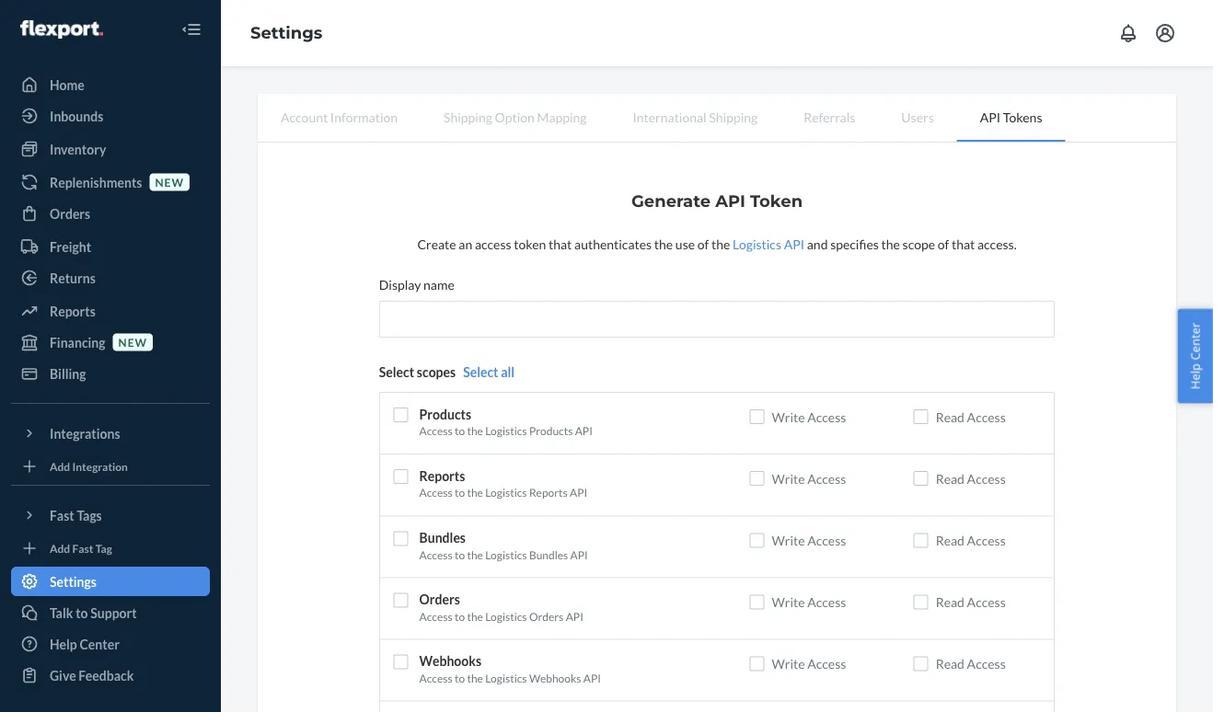 Task type: locate. For each thing, give the bounding box(es) containing it.
logistics for reports
[[485, 486, 527, 500]]

5 read from the top
[[936, 656, 965, 672]]

api inside 'bundles access to the logistics bundles api'
[[570, 548, 588, 561]]

settings up talk
[[50, 574, 97, 590]]

reports up 'bundles access to the logistics bundles api'
[[529, 486, 568, 500]]

the up reports access to the logistics reports api
[[467, 424, 483, 438]]

1 horizontal spatial that
[[952, 236, 975, 252]]

2 write from the top
[[772, 471, 805, 487]]

select left scopes
[[379, 364, 414, 380]]

1 add from the top
[[50, 460, 70, 473]]

to up orders access to the logistics orders api
[[455, 548, 465, 561]]

0 vertical spatial add
[[50, 460, 70, 473]]

new
[[155, 175, 184, 189], [118, 335, 147, 349]]

bundles access to the logistics bundles api
[[419, 530, 588, 561]]

to inside button
[[76, 605, 88, 621]]

logistics inside the webhooks access to the logistics webhooks api
[[485, 672, 527, 685]]

shipping option mapping
[[444, 109, 587, 125]]

read for orders
[[936, 595, 965, 610]]

to inside 'bundles access to the logistics bundles api'
[[455, 548, 465, 561]]

1 horizontal spatial select
[[463, 364, 498, 380]]

0 horizontal spatial bundles
[[419, 530, 466, 546]]

1 write from the top
[[772, 409, 805, 425]]

logistics down token
[[733, 236, 782, 252]]

option
[[495, 109, 535, 125]]

settings
[[250, 23, 323, 43], [50, 574, 97, 590]]

that right token
[[549, 236, 572, 252]]

the up the webhooks access to the logistics webhooks api
[[467, 610, 483, 623]]

shipping right international
[[709, 109, 758, 125]]

1 horizontal spatial new
[[155, 175, 184, 189]]

read access for bundles
[[936, 533, 1006, 548]]

reports link
[[11, 296, 210, 326]]

1 horizontal spatial settings
[[250, 23, 323, 43]]

5 write access from the top
[[772, 656, 846, 672]]

add for add integration
[[50, 460, 70, 473]]

international shipping tab
[[610, 94, 781, 140]]

access
[[808, 409, 846, 425], [967, 409, 1006, 425], [419, 424, 453, 438], [808, 471, 846, 487], [967, 471, 1006, 487], [419, 486, 453, 500], [808, 533, 846, 548], [967, 533, 1006, 548], [419, 548, 453, 561], [808, 595, 846, 610], [967, 595, 1006, 610], [419, 610, 453, 623], [808, 656, 846, 672], [967, 656, 1006, 672], [419, 672, 453, 685]]

1 vertical spatial fast
[[72, 542, 93, 555]]

add left integration
[[50, 460, 70, 473]]

the left scope
[[881, 236, 900, 252]]

inventory link
[[11, 134, 210, 164]]

0 vertical spatial fast
[[50, 508, 74, 523]]

inbounds
[[50, 108, 103, 124]]

products
[[419, 406, 471, 422], [529, 424, 573, 438]]

1 read from the top
[[936, 409, 965, 425]]

to for orders
[[455, 610, 465, 623]]

logistics up the webhooks access to the logistics webhooks api
[[485, 610, 527, 623]]

add down fast tags
[[50, 542, 70, 555]]

0 horizontal spatial settings
[[50, 574, 97, 590]]

to for reports
[[455, 486, 465, 500]]

the
[[654, 236, 673, 252], [712, 236, 730, 252], [881, 236, 900, 252], [467, 424, 483, 438], [467, 486, 483, 500], [467, 548, 483, 561], [467, 610, 483, 623], [467, 672, 483, 685]]

support
[[90, 605, 137, 621]]

help center inside button
[[1187, 323, 1204, 390]]

fast tags button
[[11, 501, 210, 530]]

products down "select scopes select all"
[[419, 406, 471, 422]]

0 horizontal spatial new
[[118, 335, 147, 349]]

1 vertical spatial webhooks
[[529, 672, 581, 685]]

1 horizontal spatial orders
[[419, 592, 460, 608]]

write for bundles
[[772, 533, 805, 548]]

0 horizontal spatial center
[[80, 637, 120, 652]]

api inside the webhooks access to the logistics webhooks api
[[583, 672, 601, 685]]

referrals
[[804, 109, 856, 125]]

shipping
[[444, 109, 492, 125], [709, 109, 758, 125]]

1 horizontal spatial settings link
[[250, 23, 323, 43]]

of right scope
[[938, 236, 949, 252]]

api tokens
[[980, 109, 1043, 125]]

0 vertical spatial help center
[[1187, 323, 1204, 390]]

0 horizontal spatial products
[[419, 406, 471, 422]]

api tokens tab
[[957, 94, 1066, 142]]

scope
[[903, 236, 935, 252]]

read for bundles
[[936, 533, 965, 548]]

reports down products access to the logistics products api at bottom
[[419, 468, 465, 484]]

logistics inside reports access to the logistics reports api
[[485, 486, 527, 500]]

2 vertical spatial reports
[[529, 486, 568, 500]]

access inside products access to the logistics products api
[[419, 424, 453, 438]]

give feedback button
[[11, 661, 210, 690]]

0 vertical spatial center
[[1187, 323, 1204, 361]]

reports
[[50, 303, 96, 319], [419, 468, 465, 484], [529, 486, 568, 500]]

reports for reports
[[50, 303, 96, 319]]

add fast tag
[[50, 542, 112, 555]]

that
[[549, 236, 572, 252], [952, 236, 975, 252]]

to inside the webhooks access to the logistics webhooks api
[[455, 672, 465, 685]]

1 vertical spatial bundles
[[529, 548, 568, 561]]

access
[[475, 236, 511, 252]]

write access for reports
[[772, 471, 846, 487]]

the inside products access to the logistics products api
[[467, 424, 483, 438]]

1 write access from the top
[[772, 409, 846, 425]]

add inside "link"
[[50, 542, 70, 555]]

4 write access from the top
[[772, 595, 846, 610]]

settings link
[[250, 23, 323, 43], [11, 567, 210, 597]]

orders down 'bundles access to the logistics bundles api'
[[419, 592, 460, 608]]

webhooks
[[419, 654, 482, 669], [529, 672, 581, 685]]

to for bundles
[[455, 548, 465, 561]]

1 horizontal spatial center
[[1187, 323, 1204, 361]]

open notifications image
[[1118, 22, 1140, 44]]

logistics up reports access to the logistics reports api
[[485, 424, 527, 438]]

of right use on the right top of the page
[[698, 236, 709, 252]]

select scopes select all
[[379, 364, 515, 380]]

5 read access from the top
[[936, 656, 1006, 672]]

read access for reports
[[936, 471, 1006, 487]]

to up 'bundles access to the logistics bundles api'
[[455, 486, 465, 500]]

select left all
[[463, 364, 498, 380]]

1 vertical spatial add
[[50, 542, 70, 555]]

4 read from the top
[[936, 595, 965, 610]]

1 vertical spatial settings link
[[11, 567, 210, 597]]

3 read from the top
[[936, 533, 965, 548]]

select
[[379, 364, 414, 380], [463, 364, 498, 380]]

3 write from the top
[[772, 533, 805, 548]]

orders
[[50, 206, 90, 221], [419, 592, 460, 608], [529, 610, 564, 623]]

orders for orders
[[50, 206, 90, 221]]

create
[[417, 236, 456, 252]]

0 vertical spatial help
[[1187, 364, 1204, 390]]

0 horizontal spatial of
[[698, 236, 709, 252]]

write for orders
[[772, 595, 805, 610]]

5 write from the top
[[772, 656, 805, 672]]

bundles
[[419, 530, 466, 546], [529, 548, 568, 561]]

tags
[[77, 508, 102, 523]]

0 horizontal spatial that
[[549, 236, 572, 252]]

that left access.
[[952, 236, 975, 252]]

products up reports access to the logistics reports api
[[529, 424, 573, 438]]

logistics up 'bundles access to the logistics bundles api'
[[485, 486, 527, 500]]

shipping left the option
[[444, 109, 492, 125]]

center
[[1187, 323, 1204, 361], [80, 637, 120, 652]]

home link
[[11, 70, 210, 99]]

to up the webhooks access to the logistics webhooks api
[[455, 610, 465, 623]]

None checkbox
[[750, 410, 764, 424], [914, 471, 929, 486], [750, 533, 764, 548], [750, 595, 764, 610], [914, 595, 929, 610], [750, 657, 764, 672], [750, 410, 764, 424], [914, 471, 929, 486], [750, 533, 764, 548], [750, 595, 764, 610], [914, 595, 929, 610], [750, 657, 764, 672]]

users tab
[[879, 94, 957, 140]]

scopes
[[417, 364, 456, 380]]

2 horizontal spatial orders
[[529, 610, 564, 623]]

3 write access from the top
[[772, 533, 846, 548]]

2 read from the top
[[936, 471, 965, 487]]

1 vertical spatial help
[[50, 637, 77, 652]]

to inside reports access to the logistics reports api
[[455, 486, 465, 500]]

inventory
[[50, 141, 106, 157]]

logistics for products
[[485, 424, 527, 438]]

new for financing
[[118, 335, 147, 349]]

0 horizontal spatial orders
[[50, 206, 90, 221]]

settings link up talk to support button
[[11, 567, 210, 597]]

0 horizontal spatial settings link
[[11, 567, 210, 597]]

the left use on the right top of the page
[[654, 236, 673, 252]]

talk to support button
[[11, 598, 210, 628]]

logistics for webhooks
[[485, 672, 527, 685]]

logistics down orders access to the logistics orders api
[[485, 672, 527, 685]]

to inside products access to the logistics products api
[[455, 424, 465, 438]]

logistics api link
[[733, 236, 805, 252]]

read
[[936, 409, 965, 425], [936, 471, 965, 487], [936, 533, 965, 548], [936, 595, 965, 610], [936, 656, 965, 672]]

0 vertical spatial reports
[[50, 303, 96, 319]]

0 vertical spatial products
[[419, 406, 471, 422]]

reports for reports access to the logistics reports api
[[419, 468, 465, 484]]

logistics inside orders access to the logistics orders api
[[485, 610, 527, 623]]

0 horizontal spatial reports
[[50, 303, 96, 319]]

1 horizontal spatial reports
[[419, 468, 465, 484]]

orders up the freight at top left
[[50, 206, 90, 221]]

replenishments
[[50, 174, 142, 190]]

of
[[698, 236, 709, 252], [938, 236, 949, 252]]

0 vertical spatial orders
[[50, 206, 90, 221]]

1 vertical spatial reports
[[419, 468, 465, 484]]

fast left tags
[[50, 508, 74, 523]]

0 vertical spatial new
[[155, 175, 184, 189]]

webhooks access to the logistics webhooks api
[[419, 654, 601, 685]]

0 horizontal spatial help center
[[50, 637, 120, 652]]

1 horizontal spatial shipping
[[709, 109, 758, 125]]

1 vertical spatial center
[[80, 637, 120, 652]]

fast
[[50, 508, 74, 523], [72, 542, 93, 555]]

reports up financing
[[50, 303, 96, 319]]

the up orders access to the logistics orders api
[[467, 548, 483, 561]]

0 horizontal spatial webhooks
[[419, 654, 482, 669]]

1 horizontal spatial help center
[[1187, 323, 1204, 390]]

help inside help center link
[[50, 637, 77, 652]]

2 add from the top
[[50, 542, 70, 555]]

to down "select scopes select all"
[[455, 424, 465, 438]]

write for products
[[772, 409, 805, 425]]

read for webhooks
[[936, 656, 965, 672]]

help center link
[[11, 630, 210, 659]]

new down reports link
[[118, 335, 147, 349]]

api inside orders access to the logistics orders api
[[566, 610, 583, 623]]

billing
[[50, 366, 86, 382]]

0 vertical spatial settings link
[[250, 23, 323, 43]]

the up 'bundles access to the logistics bundles api'
[[467, 486, 483, 500]]

3 read access from the top
[[936, 533, 1006, 548]]

orders inside orders link
[[50, 206, 90, 221]]

new up orders link
[[155, 175, 184, 189]]

1 vertical spatial orders
[[419, 592, 460, 608]]

to
[[455, 424, 465, 438], [455, 486, 465, 500], [455, 548, 465, 561], [76, 605, 88, 621], [455, 610, 465, 623], [455, 672, 465, 685]]

write access for bundles
[[772, 533, 846, 548]]

tab list containing account information
[[258, 94, 1176, 143]]

token
[[750, 191, 803, 211]]

account
[[281, 109, 328, 125]]

access.
[[978, 236, 1017, 252]]

1 horizontal spatial products
[[529, 424, 573, 438]]

tab list
[[258, 94, 1176, 143]]

0 vertical spatial settings
[[250, 23, 323, 43]]

4 write from the top
[[772, 595, 805, 610]]

1 vertical spatial new
[[118, 335, 147, 349]]

api inside reports access to the logistics reports api
[[570, 486, 588, 500]]

2 vertical spatial orders
[[529, 610, 564, 623]]

to right talk
[[76, 605, 88, 621]]

account information tab
[[258, 94, 421, 140]]

0 horizontal spatial shipping
[[444, 109, 492, 125]]

2 write access from the top
[[772, 471, 846, 487]]

settings link up account
[[250, 23, 323, 43]]

orders up the webhooks access to the logistics webhooks api
[[529, 610, 564, 623]]

1 horizontal spatial of
[[938, 236, 949, 252]]

2 horizontal spatial reports
[[529, 486, 568, 500]]

api
[[980, 109, 1001, 125], [715, 191, 745, 211], [784, 236, 805, 252], [575, 424, 593, 438], [570, 486, 588, 500], [570, 548, 588, 561], [566, 610, 583, 623], [583, 672, 601, 685]]

access inside orders access to the logistics orders api
[[419, 610, 453, 623]]

None checkbox
[[393, 408, 408, 423], [914, 410, 929, 424], [393, 470, 408, 484], [750, 471, 764, 486], [393, 531, 408, 546], [914, 533, 929, 548], [393, 593, 408, 608], [393, 655, 408, 670], [914, 657, 929, 672], [393, 408, 408, 423], [914, 410, 929, 424], [393, 470, 408, 484], [750, 471, 764, 486], [393, 531, 408, 546], [914, 533, 929, 548], [393, 593, 408, 608], [393, 655, 408, 670], [914, 657, 929, 672]]

0 vertical spatial bundles
[[419, 530, 466, 546]]

api inside products access to the logistics products api
[[575, 424, 593, 438]]

1 of from the left
[[698, 236, 709, 252]]

to inside orders access to the logistics orders api
[[455, 610, 465, 623]]

new for replenishments
[[155, 175, 184, 189]]

0 horizontal spatial select
[[379, 364, 414, 380]]

the inside reports access to the logistics reports api
[[467, 486, 483, 500]]

settings up account
[[250, 23, 323, 43]]

1 read access from the top
[[936, 409, 1006, 425]]

write for reports
[[772, 471, 805, 487]]

integration
[[72, 460, 128, 473]]

logistics inside 'bundles access to the logistics bundles api'
[[485, 548, 527, 561]]

add
[[50, 460, 70, 473], [50, 542, 70, 555]]

bundles up orders access to the logistics orders api
[[529, 548, 568, 561]]

to for products
[[455, 424, 465, 438]]

0 horizontal spatial help
[[50, 637, 77, 652]]

1 horizontal spatial help
[[1187, 364, 1204, 390]]

logistics inside products access to the logistics products api
[[485, 424, 527, 438]]

bundles down reports access to the logistics reports api
[[419, 530, 466, 546]]

display
[[379, 277, 421, 292]]

1 that from the left
[[549, 236, 572, 252]]

help
[[1187, 364, 1204, 390], [50, 637, 77, 652]]

write
[[772, 409, 805, 425], [772, 471, 805, 487], [772, 533, 805, 548], [772, 595, 805, 610], [772, 656, 805, 672]]

integrations
[[50, 426, 120, 441]]

orders for orders access to the logistics orders api
[[419, 592, 460, 608]]

read access
[[936, 409, 1006, 425], [936, 471, 1006, 487], [936, 533, 1006, 548], [936, 595, 1006, 610], [936, 656, 1006, 672]]

logistics
[[733, 236, 782, 252], [485, 424, 527, 438], [485, 486, 527, 500], [485, 548, 527, 561], [485, 610, 527, 623], [485, 672, 527, 685]]

None text field
[[379, 301, 1055, 338]]

2 shipping from the left
[[709, 109, 758, 125]]

write access
[[772, 409, 846, 425], [772, 471, 846, 487], [772, 533, 846, 548], [772, 595, 846, 610], [772, 656, 846, 672]]

4 read access from the top
[[936, 595, 1006, 610]]

to down orders access to the logistics orders api
[[455, 672, 465, 685]]

the down orders access to the logistics orders api
[[467, 672, 483, 685]]

2 read access from the top
[[936, 471, 1006, 487]]

fast left tag
[[72, 542, 93, 555]]

help center
[[1187, 323, 1204, 390], [50, 637, 120, 652]]

logistics up orders access to the logistics orders api
[[485, 548, 527, 561]]



Task type: vqa. For each thing, say whether or not it's contained in the screenshot.
the topmost locations
no



Task type: describe. For each thing, give the bounding box(es) containing it.
the right use on the right top of the page
[[712, 236, 730, 252]]

write for webhooks
[[772, 656, 805, 672]]

read access for orders
[[936, 595, 1006, 610]]

tokens
[[1003, 109, 1043, 125]]

add integration link
[[11, 456, 210, 478]]

center inside help center button
[[1187, 323, 1204, 361]]

fast tags
[[50, 508, 102, 523]]

returns
[[50, 270, 96, 286]]

inbounds link
[[11, 101, 210, 131]]

1 vertical spatial settings
[[50, 574, 97, 590]]

1 horizontal spatial webhooks
[[529, 672, 581, 685]]

1 vertical spatial products
[[529, 424, 573, 438]]

1 shipping from the left
[[444, 109, 492, 125]]

add fast tag link
[[11, 538, 210, 560]]

products access to the logistics products api
[[419, 406, 593, 438]]

home
[[50, 77, 85, 93]]

mapping
[[537, 109, 587, 125]]

token
[[514, 236, 546, 252]]

write access for products
[[772, 409, 846, 425]]

read access for webhooks
[[936, 656, 1006, 672]]

an
[[459, 236, 472, 252]]

1 horizontal spatial bundles
[[529, 548, 568, 561]]

and
[[807, 236, 828, 252]]

close navigation image
[[180, 18, 203, 41]]

help inside help center button
[[1187, 364, 1204, 390]]

returns link
[[11, 263, 210, 293]]

select all button
[[463, 363, 515, 381]]

financing
[[50, 335, 105, 350]]

the inside 'bundles access to the logistics bundles api'
[[467, 548, 483, 561]]

international
[[633, 109, 707, 125]]

write access for webhooks
[[772, 656, 846, 672]]

display name
[[379, 277, 455, 292]]

2 that from the left
[[952, 236, 975, 252]]

write access for orders
[[772, 595, 846, 610]]

referrals tab
[[781, 94, 879, 140]]

create an access token that authenticates the use of the logistics api and specifies the scope of that access.
[[417, 236, 1017, 252]]

orders access to the logistics orders api
[[419, 592, 583, 623]]

talk
[[50, 605, 73, 621]]

give
[[50, 668, 76, 684]]

center inside help center link
[[80, 637, 120, 652]]

billing link
[[11, 359, 210, 388]]

flexport logo image
[[20, 20, 103, 39]]

add for add fast tag
[[50, 542, 70, 555]]

the inside the webhooks access to the logistics webhooks api
[[467, 672, 483, 685]]

use
[[676, 236, 695, 252]]

freight
[[50, 239, 91, 255]]

logistics for orders
[[485, 610, 527, 623]]

international shipping
[[633, 109, 758, 125]]

fast inside fast tags dropdown button
[[50, 508, 74, 523]]

read access for products
[[936, 409, 1006, 425]]

feedback
[[79, 668, 134, 684]]

access inside reports access to the logistics reports api
[[419, 486, 453, 500]]

users
[[902, 109, 934, 125]]

generate api token
[[631, 191, 803, 211]]

access inside 'bundles access to the logistics bundles api'
[[419, 548, 453, 561]]

authenticates
[[574, 236, 652, 252]]

help center button
[[1178, 309, 1213, 404]]

open account menu image
[[1154, 22, 1176, 44]]

read for products
[[936, 409, 965, 425]]

2 select from the left
[[463, 364, 498, 380]]

2 of from the left
[[938, 236, 949, 252]]

reports access to the logistics reports api
[[419, 468, 588, 500]]

tag
[[95, 542, 112, 555]]

api inside tab
[[980, 109, 1001, 125]]

1 vertical spatial help center
[[50, 637, 120, 652]]

all
[[501, 364, 515, 380]]

talk to support
[[50, 605, 137, 621]]

access inside the webhooks access to the logistics webhooks api
[[419, 672, 453, 685]]

name
[[424, 277, 455, 292]]

specifies
[[831, 236, 879, 252]]

freight link
[[11, 232, 210, 261]]

orders link
[[11, 199, 210, 228]]

integrations button
[[11, 419, 210, 448]]

0 vertical spatial webhooks
[[419, 654, 482, 669]]

generate
[[631, 191, 711, 211]]

information
[[330, 109, 398, 125]]

fast inside add fast tag "link"
[[72, 542, 93, 555]]

logistics for bundles
[[485, 548, 527, 561]]

1 select from the left
[[379, 364, 414, 380]]

the inside orders access to the logistics orders api
[[467, 610, 483, 623]]

to for webhooks
[[455, 672, 465, 685]]

add integration
[[50, 460, 128, 473]]

give feedback
[[50, 668, 134, 684]]

read for reports
[[936, 471, 965, 487]]

shipping option mapping tab
[[421, 94, 610, 140]]

account information
[[281, 109, 398, 125]]



